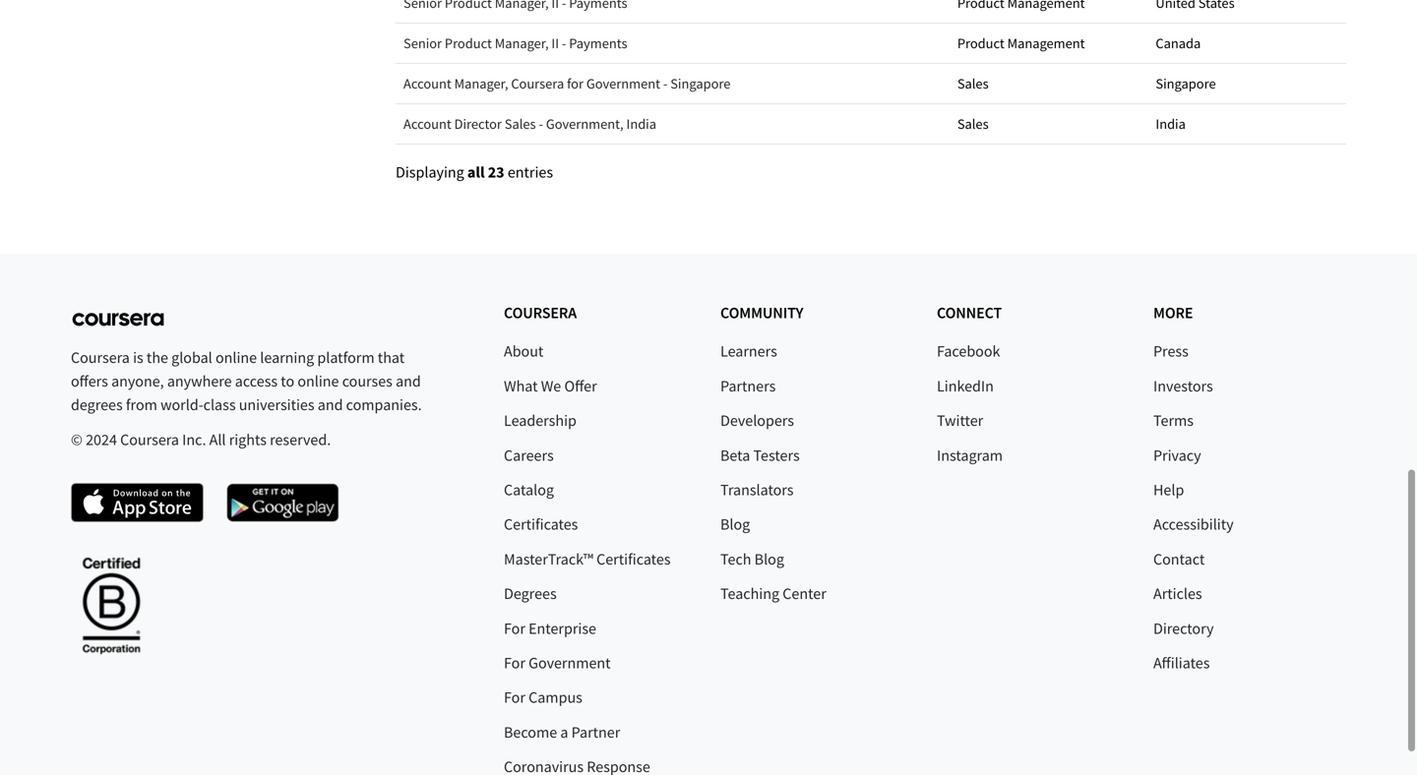 Task type: locate. For each thing, give the bounding box(es) containing it.
2 department: sales element from the top
[[957, 112, 1140, 136]]

0 vertical spatial -
[[562, 34, 566, 52]]

senior product manager, ii - payments link
[[403, 34, 627, 52]]

1 department: sales element from the top
[[957, 72, 1140, 95]]

press
[[1153, 342, 1189, 361]]

accessibility
[[1153, 515, 1234, 535]]

online
[[215, 348, 257, 368], [298, 372, 339, 391]]

location: india element
[[1156, 112, 1338, 136]]

investors
[[1153, 376, 1213, 396]]

1 vertical spatial online
[[298, 372, 339, 391]]

all
[[209, 430, 226, 450]]

blog
[[720, 515, 750, 535], [754, 549, 784, 569]]

government down payments
[[586, 75, 660, 93]]

department: sales element for india
[[957, 112, 1140, 136]]

offers
[[71, 372, 108, 391]]

product
[[445, 34, 492, 52], [957, 34, 1004, 52]]

enterprise
[[529, 619, 596, 638]]

affiliates link
[[1153, 653, 1210, 673]]

1 vertical spatial account
[[403, 115, 451, 133]]

account up displaying
[[403, 115, 451, 133]]

displaying all 23 entries
[[396, 162, 553, 182]]

singapore
[[670, 75, 731, 93], [1156, 75, 1216, 93]]

we
[[541, 376, 561, 396]]

affiliates
[[1153, 653, 1210, 673]]

1 vertical spatial department: sales element
[[957, 112, 1140, 136]]

developers link
[[720, 411, 794, 431]]

1 horizontal spatial india
[[1156, 115, 1186, 133]]

0 horizontal spatial -
[[539, 115, 543, 133]]

location: united states element
[[1156, 0, 1338, 15]]

account
[[403, 75, 451, 93], [403, 115, 451, 133]]

contact link
[[1153, 549, 1205, 569]]

anyone,
[[111, 372, 164, 391]]

1 vertical spatial for
[[504, 653, 525, 673]]

department: product management element
[[957, 0, 1140, 15], [957, 31, 1140, 55]]

1 account from the top
[[403, 75, 451, 93]]

investors link
[[1153, 376, 1213, 396]]

0 vertical spatial account
[[403, 75, 451, 93]]

leadership link
[[504, 411, 577, 431]]

linkedin
[[937, 376, 994, 396]]

1 vertical spatial department: product management element
[[957, 31, 1140, 55]]

director
[[454, 115, 502, 133]]

1 horizontal spatial blog
[[754, 549, 784, 569]]

manager, left the "ii"
[[495, 34, 549, 52]]

2 department: product management element from the top
[[957, 31, 1140, 55]]

1 vertical spatial -
[[663, 75, 668, 93]]

blog link
[[720, 515, 750, 535]]

about link
[[504, 342, 544, 361]]

what
[[504, 376, 538, 396]]

privacy link
[[1153, 446, 1201, 465]]

©
[[71, 430, 83, 450]]

senior product manager, ii - payments
[[403, 34, 627, 52]]

mastertrack™ certificates
[[504, 549, 671, 569]]

become a partner
[[504, 723, 620, 742]]

2 for from the top
[[504, 653, 525, 673]]

1 department: product management element from the top
[[957, 0, 1140, 15]]

department: sales element
[[957, 72, 1140, 95], [957, 112, 1140, 136]]

location: singapore element
[[1156, 72, 1338, 95]]

twitter link
[[937, 411, 983, 431]]

certificates up the 'mastertrack™'
[[504, 515, 578, 535]]

catalog link
[[504, 480, 554, 500]]

- right the "ii"
[[562, 34, 566, 52]]

online up access at the left
[[215, 348, 257, 368]]

-
[[562, 34, 566, 52], [663, 75, 668, 93], [539, 115, 543, 133]]

to
[[281, 372, 294, 391]]

product left management
[[957, 34, 1004, 52]]

sales for account manager, coursera for government - singapore
[[957, 75, 989, 93]]

1 for from the top
[[504, 619, 525, 638]]

teaching
[[720, 584, 779, 604]]

what we offer
[[504, 376, 597, 396]]

department: product management element containing product management
[[957, 31, 1140, 55]]

location: canada element
[[1156, 31, 1338, 55]]

instagram
[[937, 446, 1003, 465]]

certificates
[[504, 515, 578, 535], [596, 549, 671, 569]]

0 vertical spatial and
[[396, 372, 421, 391]]

1 vertical spatial and
[[318, 395, 343, 415]]

2 account from the top
[[403, 115, 451, 133]]

and down courses
[[318, 395, 343, 415]]

and down that
[[396, 372, 421, 391]]

1 product from the left
[[445, 34, 492, 52]]

1 horizontal spatial certificates
[[596, 549, 671, 569]]

facebook link
[[937, 342, 1000, 361]]

0 vertical spatial online
[[215, 348, 257, 368]]

coursera up the offers at the left of the page
[[71, 348, 130, 368]]

- right for
[[663, 75, 668, 93]]

for enterprise link
[[504, 619, 596, 638]]

for up become
[[504, 688, 525, 708]]

blog up the tech
[[720, 515, 750, 535]]

0 horizontal spatial online
[[215, 348, 257, 368]]

become a partner link
[[504, 723, 620, 742]]

2 vertical spatial -
[[539, 115, 543, 133]]

beta testers
[[720, 446, 800, 465]]

certificates right the 'mastertrack™'
[[596, 549, 671, 569]]

for up for campus
[[504, 653, 525, 673]]

0 horizontal spatial india
[[626, 115, 656, 133]]

leadership
[[504, 411, 577, 431]]

universities
[[239, 395, 314, 415]]

0 horizontal spatial singapore
[[670, 75, 731, 93]]

class
[[203, 395, 236, 415]]

1 horizontal spatial singapore
[[1156, 75, 1216, 93]]

beta
[[720, 446, 750, 465]]

india right government,
[[626, 115, 656, 133]]

1 vertical spatial manager,
[[454, 75, 508, 93]]

government down enterprise at the bottom of page
[[529, 653, 611, 673]]

what we offer link
[[504, 376, 597, 396]]

facebook
[[937, 342, 1000, 361]]

0 horizontal spatial product
[[445, 34, 492, 52]]

tech
[[720, 549, 751, 569]]

1 horizontal spatial product
[[957, 34, 1004, 52]]

and
[[396, 372, 421, 391], [318, 395, 343, 415]]

for down "degrees"
[[504, 619, 525, 638]]

2 india from the left
[[1156, 115, 1186, 133]]

become
[[504, 723, 557, 742]]

access
[[235, 372, 278, 391]]

blog right the tech
[[754, 549, 784, 569]]

tech blog link
[[720, 549, 784, 569]]

- left government,
[[539, 115, 543, 133]]

1 vertical spatial government
[[529, 653, 611, 673]]

0 vertical spatial department: sales element
[[957, 72, 1140, 95]]

account down senior
[[403, 75, 451, 93]]

2 singapore from the left
[[1156, 75, 1216, 93]]

coursera is the global online learning platform that offers               anyone, anywhere access to online courses and degrees from               world-class universities and companies.
[[71, 348, 422, 415]]

a
[[560, 723, 568, 742]]

manager, up director
[[454, 75, 508, 93]]

displaying
[[396, 162, 464, 182]]

about
[[504, 342, 544, 361]]

beta testers link
[[720, 446, 800, 465]]

2 vertical spatial for
[[504, 688, 525, 708]]

1 horizontal spatial -
[[562, 34, 566, 52]]

department: product management element for location: canada element at the right of the page
[[957, 31, 1140, 55]]

online right the to
[[298, 372, 339, 391]]

0 vertical spatial department: product management element
[[957, 0, 1140, 15]]

0 vertical spatial certificates
[[504, 515, 578, 535]]

for for for enterprise
[[504, 619, 525, 638]]

0 vertical spatial for
[[504, 619, 525, 638]]

product right senior
[[445, 34, 492, 52]]

reserved.
[[270, 430, 331, 450]]

india down the canada
[[1156, 115, 1186, 133]]

1 horizontal spatial online
[[298, 372, 339, 391]]

0 vertical spatial blog
[[720, 515, 750, 535]]

government
[[586, 75, 660, 93], [529, 653, 611, 673]]

3 for from the top
[[504, 688, 525, 708]]



Task type: describe. For each thing, give the bounding box(es) containing it.
contact
[[1153, 549, 1205, 569]]

degrees link
[[504, 584, 557, 604]]

ii
[[552, 34, 559, 52]]

global
[[171, 348, 212, 368]]

account for account manager, coursera for government - singapore
[[403, 75, 451, 93]]

tech blog
[[720, 549, 784, 569]]

account manager, coursera for government - singapore
[[403, 75, 731, 93]]

for campus
[[504, 688, 582, 708]]

senior
[[403, 34, 442, 52]]

mastertrack™ certificates link
[[504, 549, 671, 569]]

coursera up the about
[[504, 303, 577, 323]]

anywhere
[[167, 372, 232, 391]]

1 india from the left
[[626, 115, 656, 133]]

press link
[[1153, 342, 1189, 361]]

for government link
[[504, 653, 611, 673]]

partners
[[720, 376, 776, 396]]

0 horizontal spatial certificates
[[504, 515, 578, 535]]

terms link
[[1153, 411, 1194, 431]]

for for for campus
[[504, 688, 525, 708]]

twitter
[[937, 411, 983, 431]]

inc.
[[182, 430, 206, 450]]

degrees
[[71, 395, 123, 415]]

help
[[1153, 480, 1184, 500]]

0 horizontal spatial and
[[318, 395, 343, 415]]

rights
[[229, 430, 267, 450]]

for for for government
[[504, 653, 525, 673]]

connect
[[937, 303, 1002, 323]]

payments
[[569, 34, 627, 52]]

department: product management element for location: united states element
[[957, 0, 1140, 15]]

teaching center link
[[720, 584, 826, 604]]

certificates link
[[504, 515, 578, 535]]

community
[[720, 303, 803, 323]]

2024
[[86, 430, 117, 450]]

coursera inside coursera is the global online learning platform that offers               anyone, anywhere access to online courses and degrees from               world-class universities and companies.
[[71, 348, 130, 368]]

partner
[[571, 723, 620, 742]]

2 product from the left
[[957, 34, 1004, 52]]

account director sales - government, india
[[403, 115, 656, 133]]

management
[[1007, 34, 1085, 52]]

0 vertical spatial manager,
[[495, 34, 549, 52]]

1 vertical spatial blog
[[754, 549, 784, 569]]

mastertrack™
[[504, 549, 593, 569]]

privacy
[[1153, 446, 1201, 465]]

articles
[[1153, 584, 1202, 604]]

careers
[[504, 446, 554, 465]]

the
[[147, 348, 168, 368]]

1 horizontal spatial and
[[396, 372, 421, 391]]

linkedin link
[[937, 376, 994, 396]]

learners
[[720, 342, 777, 361]]

articles link
[[1153, 584, 1202, 604]]

department: sales element for singapore
[[957, 72, 1140, 95]]

entries
[[508, 162, 553, 182]]

help link
[[1153, 480, 1184, 500]]

directory
[[1153, 619, 1214, 638]]

government,
[[546, 115, 624, 133]]

learning
[[260, 348, 314, 368]]

0 vertical spatial government
[[586, 75, 660, 93]]

account manager, coursera for government - singapore link
[[403, 75, 731, 93]]

© 2024 coursera inc. all rights reserved.
[[71, 430, 331, 450]]

account for account director sales - government, india
[[403, 115, 451, 133]]

careers link
[[504, 446, 554, 465]]

coursera left for
[[511, 75, 564, 93]]

offer
[[564, 376, 597, 396]]

directory link
[[1153, 619, 1214, 638]]

product management
[[957, 34, 1085, 52]]

accessibility link
[[1153, 515, 1234, 535]]

1 singapore from the left
[[670, 75, 731, 93]]

is
[[133, 348, 143, 368]]

more
[[1153, 303, 1193, 323]]

from
[[126, 395, 157, 415]]

platform
[[317, 348, 375, 368]]

1 vertical spatial certificates
[[596, 549, 671, 569]]

sales for account director sales - government, india
[[957, 115, 989, 133]]

courses
[[342, 372, 393, 391]]

terms
[[1153, 411, 1194, 431]]

0 horizontal spatial blog
[[720, 515, 750, 535]]

translators
[[720, 480, 794, 500]]

degrees
[[504, 584, 557, 604]]

that
[[378, 348, 405, 368]]

companies.
[[346, 395, 422, 415]]

india inside 'element'
[[1156, 115, 1186, 133]]

learners link
[[720, 342, 777, 361]]

account director sales - government, india link
[[403, 115, 656, 133]]

for
[[567, 75, 584, 93]]

testers
[[753, 446, 800, 465]]

partners link
[[720, 376, 776, 396]]

for enterprise
[[504, 619, 596, 638]]

2 horizontal spatial -
[[663, 75, 668, 93]]

catalog
[[504, 480, 554, 500]]

center
[[783, 584, 826, 604]]

coursera down the from
[[120, 430, 179, 450]]

for campus link
[[504, 688, 582, 708]]



Task type: vqa. For each thing, say whether or not it's contained in the screenshot.


